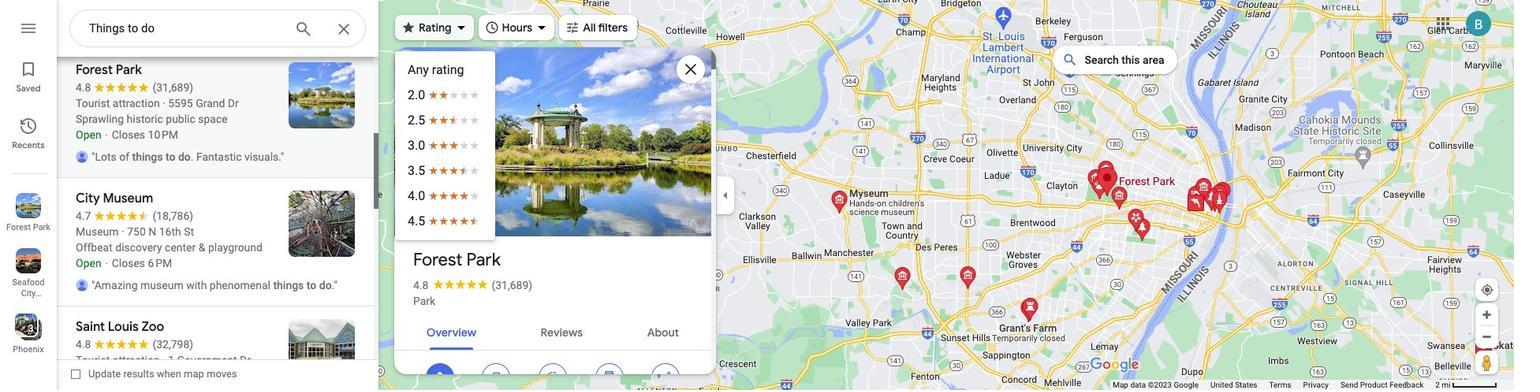 Task type: locate. For each thing, give the bounding box(es) containing it.
seafood city supermarket
[[6, 278, 56, 310]]

forest park button
[[0, 187, 57, 236]]

park inside button
[[33, 222, 50, 233]]

1 horizontal spatial forest
[[413, 249, 462, 271]]

forest park up seafood city supermarket button
[[6, 222, 50, 233]]

1 vertical spatial forest park
[[413, 249, 501, 271]]

forest inside button
[[6, 222, 31, 233]]

rating button
[[395, 10, 474, 45]]

saved
[[16, 83, 41, 94]]

forest
[[6, 222, 31, 233], [413, 249, 462, 271]]

park up seafood city supermarket button
[[33, 222, 50, 233]]

2
[[1435, 381, 1440, 390]]

2 mi
[[1435, 381, 1451, 390]]

overview button
[[414, 312, 489, 350]]

3 places element
[[17, 322, 34, 336]]

 button
[[581, 359, 637, 390]]

4.5 stars element
[[408, 212, 483, 231]]

31,689 reviews element
[[492, 279, 532, 292]]

google account: brad klo  
(klobrad84@gmail.com) image
[[1466, 11, 1491, 36]]

filters
[[598, 21, 628, 35]]

0 horizontal spatial forest park
[[6, 222, 50, 233]]

send product feedback button
[[1341, 380, 1424, 390]]

 button
[[637, 359, 694, 390]]

footer containing map data ©2023 google
[[1113, 380, 1435, 390]]

tab list
[[394, 312, 711, 350]]

4.8
[[413, 279, 429, 292]]

park up 4.8 stars image
[[466, 249, 501, 271]]

1 horizontal spatial forest park
[[413, 249, 501, 271]]

none field inside things to do field
[[89, 19, 282, 38]]

zoom out image
[[1481, 331, 1493, 343]]

saved button
[[0, 54, 57, 98]]

1 vertical spatial forest
[[413, 249, 462, 271]]

None search field
[[69, 9, 379, 48]]

about
[[647, 326, 679, 340]]

tab list inside forest park main content
[[394, 312, 711, 350]]

google
[[1174, 381, 1199, 390]]

141,020 photos button
[[406, 197, 528, 225]]

all filters
[[583, 21, 628, 35]]

 button
[[468, 359, 525, 390]]

about button
[[635, 312, 692, 350]]

privacy
[[1303, 381, 1329, 390]]

2.0
[[408, 88, 425, 103]]

supermarket
[[6, 300, 56, 310]]

any
[[408, 62, 429, 77]]

data
[[1130, 381, 1146, 390]]

2.5 stars element
[[408, 111, 483, 130]]

0 vertical spatial forest
[[6, 222, 31, 233]]

None field
[[89, 19, 282, 38]]

tab list containing overview
[[394, 312, 711, 350]]

 button
[[525, 359, 581, 390]]

search
[[1085, 54, 1119, 66]]

forest park up 4.8 stars image
[[413, 249, 501, 271]]

forest up "4.8"
[[413, 249, 462, 271]]

park down "4.8"
[[413, 295, 435, 308]]

footer inside the "google maps" element
[[1113, 380, 1435, 390]]

forest up seafood city supermarket button
[[6, 222, 31, 233]]


[[602, 369, 616, 386]]

park
[[33, 222, 50, 233], [466, 249, 501, 271], [413, 295, 435, 308]]

states
[[1235, 381, 1257, 390]]

map
[[1113, 381, 1128, 390]]

2.5
[[408, 113, 425, 128]]

actions for forest park region
[[394, 351, 711, 390]]

city
[[21, 289, 36, 299]]


[[546, 369, 560, 386]]

recents
[[12, 140, 45, 151]]

0 vertical spatial forest park
[[6, 222, 50, 233]]

0 horizontal spatial park
[[33, 222, 50, 233]]

rating
[[432, 62, 464, 77]]

seafood city supermarket button
[[0, 242, 57, 310]]

rating menu
[[395, 51, 495, 241]]

forest park
[[6, 222, 50, 233], [413, 249, 501, 271]]


[[659, 369, 673, 386]]

 button
[[412, 359, 468, 390]]

map data ©2023 google
[[1113, 381, 1199, 390]]

forest inside main content
[[413, 249, 462, 271]]


[[433, 369, 447, 386]]

list
[[0, 0, 57, 390]]

3.0
[[408, 138, 425, 153]]

terms
[[1269, 381, 1291, 390]]

3
[[28, 323, 34, 334]]

photo of forest park image
[[392, 21, 714, 263]]

0 vertical spatial park
[[33, 222, 50, 233]]

2 vertical spatial park
[[413, 295, 435, 308]]

2.0 stars element
[[408, 86, 483, 105]]

reviews
[[541, 326, 583, 340]]

0 horizontal spatial forest
[[6, 222, 31, 233]]

when
[[157, 368, 181, 380]]

park button
[[413, 293, 435, 309]]

show street view coverage image
[[1475, 351, 1498, 375]]

2 horizontal spatial park
[[466, 249, 501, 271]]

collapse side panel image
[[717, 186, 734, 204]]

footer
[[1113, 380, 1435, 390]]

1 horizontal spatial park
[[413, 295, 435, 308]]


[[489, 369, 503, 386]]

menu image
[[19, 19, 38, 38]]



Task type: describe. For each thing, give the bounding box(es) containing it.
none search field inside the "google maps" element
[[69, 9, 379, 48]]

3.5 stars element
[[408, 162, 483, 181]]

141,020
[[435, 203, 479, 218]]

1 vertical spatial park
[[466, 249, 501, 271]]

all
[[583, 21, 596, 35]]

privacy button
[[1303, 380, 1329, 390]]

united states button
[[1211, 380, 1257, 390]]

results
[[123, 368, 154, 380]]

moves
[[207, 368, 237, 380]]

reviews button
[[528, 312, 595, 350]]

send
[[1341, 381, 1358, 390]]

search this area button
[[1053, 46, 1177, 74]]

update results when map moves
[[88, 368, 237, 380]]

results for things to do feed
[[57, 50, 379, 390]]

map
[[184, 368, 204, 380]]

update
[[88, 368, 121, 380]]

(31,689)
[[492, 279, 532, 292]]

141,020 photos
[[435, 203, 522, 218]]

2 mi button
[[1435, 381, 1498, 390]]

Things to do field
[[69, 9, 366, 48]]

list containing saved
[[0, 0, 57, 390]]

forest park main content
[[392, 21, 716, 390]]

show your location image
[[1480, 283, 1494, 297]]

google maps element
[[0, 0, 1514, 390]]

4.0
[[408, 188, 425, 203]]

area
[[1143, 54, 1164, 66]]

photos
[[483, 203, 522, 218]]

overview
[[426, 326, 476, 340]]

united
[[1211, 381, 1233, 390]]

any rating
[[408, 62, 464, 77]]

search this area
[[1085, 54, 1164, 66]]

rating
[[419, 21, 452, 35]]

send product feedback
[[1341, 381, 1424, 390]]

zoom in image
[[1481, 309, 1493, 321]]

recents button
[[0, 110, 57, 155]]

product
[[1360, 381, 1388, 390]]

©2023
[[1148, 381, 1172, 390]]

Update results when map moves checkbox
[[71, 364, 237, 384]]

forest park inside main content
[[413, 249, 501, 271]]

3.0 stars element
[[408, 136, 483, 155]]

seafood
[[12, 278, 45, 288]]

terms button
[[1269, 380, 1291, 390]]

united states
[[1211, 381, 1257, 390]]

4.0 stars element
[[408, 187, 483, 206]]

phoenix
[[13, 345, 44, 355]]

hours
[[502, 21, 532, 35]]

feedback
[[1390, 381, 1424, 390]]

hours button
[[478, 10, 555, 45]]

4.5
[[408, 214, 425, 229]]

this
[[1122, 54, 1140, 66]]

3.5
[[408, 163, 425, 178]]

4.8 stars image
[[429, 279, 492, 289]]

forest park inside button
[[6, 222, 50, 233]]

mi
[[1442, 381, 1451, 390]]

all filters button
[[559, 10, 637, 45]]



Task type: vqa. For each thing, say whether or not it's contained in the screenshot.
first 'ADD' from the bottom of the 1704 Chadwick Ct Main Content
no



